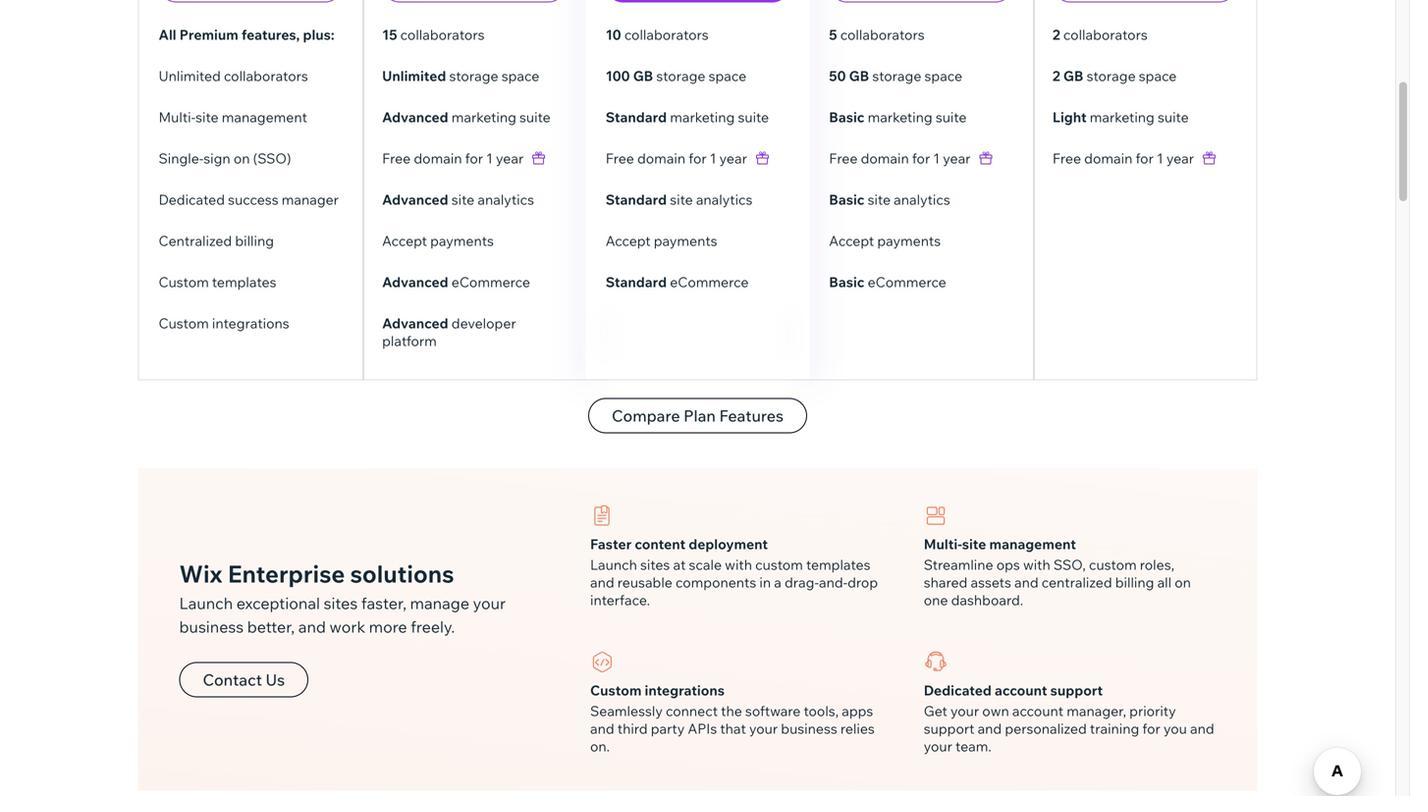 Task type: describe. For each thing, give the bounding box(es) containing it.
compare plan features
[[612, 406, 784, 426]]

0 horizontal spatial billing
[[235, 232, 274, 250]]

billing inside multi-site management streamline ops with sso, custom roles, shared assets and centralized billing all on one dashboard.
[[1116, 574, 1155, 591]]

unlimited storage space
[[382, 67, 540, 84]]

standard for ecommerce
[[606, 274, 667, 291]]

4 free domain for 1 year from the left
[[1053, 150, 1195, 167]]

2 payments from the left
[[654, 232, 718, 250]]

1 vertical spatial account
[[1013, 703, 1064, 720]]

advanced for marketing suite
[[382, 109, 449, 126]]

compare plan features button
[[588, 398, 807, 434]]

marketing for advanced
[[452, 109, 517, 126]]

2 domain from the left
[[637, 150, 686, 167]]

reusable
[[618, 574, 673, 591]]

0 vertical spatial support
[[1051, 682, 1103, 699]]

3 accept payments from the left
[[829, 232, 941, 250]]

get
[[924, 703, 948, 720]]

basic for ecommerce
[[829, 274, 865, 291]]

sign
[[204, 150, 231, 167]]

for down advanced marketing suite
[[465, 150, 483, 167]]

custom templates
[[159, 274, 276, 291]]

3 1 from the left
[[934, 150, 940, 167]]

custom inside custom integrations seamlessly connect the software tools, apps and third party apis that your business relies on.
[[590, 682, 642, 699]]

multi- for multi-site management streamline ops with sso, custom roles, shared assets and centralized billing all on one dashboard.
[[924, 536, 962, 553]]

marketing for light
[[1090, 109, 1155, 126]]

manage
[[410, 594, 470, 613]]

space for 2 gb storage space
[[1139, 67, 1177, 84]]

2 free domain for 1 year from the left
[[606, 150, 747, 167]]

0 horizontal spatial on
[[234, 150, 250, 167]]

custom inside multi-site management streamline ops with sso, custom roles, shared assets and centralized billing all on one dashboard.
[[1089, 556, 1137, 574]]

standard marketing suite
[[606, 109, 769, 126]]

space for 50 gb storage space
[[925, 67, 963, 84]]

content
[[635, 536, 686, 553]]

ecommerce for advanced ecommerce
[[452, 274, 530, 291]]

relies
[[841, 721, 875, 738]]

and down own
[[978, 721, 1002, 738]]

drop
[[848, 574, 878, 591]]

collaborators for 5
[[841, 26, 925, 43]]

roles,
[[1140, 556, 1175, 574]]

in
[[760, 574, 771, 591]]

storage for 50 gb
[[873, 67, 922, 84]]

tools,
[[804, 703, 839, 720]]

shared
[[924, 574, 968, 591]]

light
[[1053, 109, 1087, 126]]

more
[[369, 617, 407, 637]]

priority
[[1130, 703, 1176, 720]]

your inside custom integrations seamlessly connect the software tools, apps and third party apis that your business relies on.
[[749, 721, 778, 738]]

components
[[676, 574, 757, 591]]

50 gb storage space
[[829, 67, 963, 84]]

light marketing suite
[[1053, 109, 1189, 126]]

exceptional
[[237, 594, 320, 613]]

2 accept payments from the left
[[606, 232, 718, 250]]

analytics for advanced site analytics
[[478, 191, 534, 208]]

faster
[[590, 536, 632, 553]]

site for multi-site management
[[196, 109, 219, 126]]

plus:
[[303, 26, 335, 43]]

dashboard.
[[951, 592, 1024, 609]]

unlimited collaborators
[[159, 67, 308, 84]]

ecommerce for standard ecommerce
[[670, 274, 749, 291]]

for down the basic marketing suite
[[912, 150, 930, 167]]

on.
[[590, 738, 610, 755]]

work
[[330, 617, 365, 637]]

advanced for site analytics
[[382, 191, 449, 208]]

1 1 from the left
[[486, 150, 493, 167]]

personalized
[[1005, 721, 1087, 738]]

analytics for basic site analytics
[[894, 191, 951, 208]]

gb for 2 gb
[[1064, 67, 1084, 84]]

5 collaborators
[[829, 26, 925, 43]]

at
[[673, 556, 686, 574]]

sites inside faster content deployment launch sites at scale with custom templates and reusable components in a drag-and-drop interface.
[[640, 556, 670, 574]]

enterprise
[[228, 559, 345, 589]]

features
[[720, 406, 784, 426]]

deployment
[[689, 536, 768, 553]]

unlimited for unlimited storage space
[[382, 67, 446, 84]]

multi- for multi-site management
[[159, 109, 196, 126]]

apps
[[842, 703, 874, 720]]

features,
[[242, 26, 300, 43]]

training
[[1090, 721, 1140, 738]]

multi-site management streamline ops with sso, custom roles, shared assets and centralized billing all on one dashboard.
[[924, 536, 1191, 609]]

software
[[745, 703, 801, 720]]

suite for advanced marketing suite
[[520, 109, 551, 126]]

0 horizontal spatial templates
[[212, 274, 276, 291]]

5
[[829, 26, 838, 43]]

platform
[[382, 333, 437, 350]]

suite for basic marketing suite
[[936, 109, 967, 126]]

15
[[382, 26, 397, 43]]

for down light marketing suite
[[1136, 150, 1154, 167]]

with inside faster content deployment launch sites at scale with custom templates and reusable components in a drag-and-drop interface.
[[725, 556, 752, 574]]

3 free from the left
[[829, 150, 858, 167]]

1 free from the left
[[382, 150, 411, 167]]

freely.
[[411, 617, 455, 637]]

custom integrations
[[159, 315, 289, 332]]

1 accept payments from the left
[[382, 232, 494, 250]]

advanced marketing suite
[[382, 109, 551, 126]]

1 domain from the left
[[414, 150, 462, 167]]

dedicated success manager
[[159, 191, 339, 208]]

1 year from the left
[[496, 150, 524, 167]]

advanced site analytics
[[382, 191, 534, 208]]

3 domain from the left
[[861, 150, 909, 167]]

drag-
[[785, 574, 819, 591]]

and-
[[819, 574, 848, 591]]

contact us
[[203, 670, 285, 690]]

dedicated for dedicated success manager
[[159, 191, 225, 208]]

3 payments from the left
[[878, 232, 941, 250]]

basic marketing suite
[[829, 109, 967, 126]]

third
[[618, 721, 648, 738]]

connect
[[666, 703, 718, 720]]

basic for marketing suite
[[829, 109, 865, 126]]

basic ecommerce
[[829, 274, 947, 291]]

site for multi-site management streamline ops with sso, custom roles, shared assets and centralized billing all on one dashboard.
[[962, 536, 987, 553]]

contact
[[203, 670, 262, 690]]

for down standard marketing suite
[[689, 150, 707, 167]]

success
[[228, 191, 279, 208]]

4 1 from the left
[[1157, 150, 1164, 167]]

2 gb storage space
[[1053, 67, 1177, 84]]

custom for custom templates
[[159, 274, 209, 291]]

and inside the 'wix enterprise solutions launch exceptional sites faster, manage your business better, and work more freely.'
[[298, 617, 326, 637]]

100 gb storage space
[[606, 67, 747, 84]]

manager,
[[1067, 703, 1127, 720]]

1 space from the left
[[502, 67, 540, 84]]

collaborators for 15
[[400, 26, 485, 43]]

standard for marketing suite
[[606, 109, 667, 126]]

sso,
[[1054, 556, 1086, 574]]

templates inside faster content deployment launch sites at scale with custom templates and reusable components in a drag-and-drop interface.
[[806, 556, 871, 574]]

custom inside faster content deployment launch sites at scale with custom templates and reusable components in a drag-and-drop interface.
[[755, 556, 803, 574]]

party
[[651, 721, 685, 738]]

wix
[[179, 559, 222, 589]]

1 vertical spatial support
[[924, 721, 975, 738]]

own
[[983, 703, 1010, 720]]

you
[[1164, 721, 1187, 738]]

4 advanced from the top
[[382, 315, 449, 332]]

custom integrations seamlessly connect the software tools, apps and third party apis that your business relies on.
[[590, 682, 875, 755]]

wix enterprise solutions launch exceptional sites faster, manage your business better, and work more freely.
[[179, 559, 506, 637]]

3 year from the left
[[943, 150, 971, 167]]

single-sign on (sso)
[[159, 150, 291, 167]]

interface.
[[590, 592, 650, 609]]

suite for light marketing suite
[[1158, 109, 1189, 126]]

apis
[[688, 721, 717, 738]]

contact us button
[[179, 663, 309, 698]]



Task type: locate. For each thing, give the bounding box(es) containing it.
1 horizontal spatial analytics
[[696, 191, 753, 208]]

standard site analytics
[[606, 191, 753, 208]]

collaborators down features,
[[224, 67, 308, 84]]

that
[[720, 721, 746, 738]]

faster content deployment launch sites at scale with custom templates and reusable components in a drag-and-drop interface.
[[590, 536, 878, 609]]

domain
[[414, 150, 462, 167], [637, 150, 686, 167], [861, 150, 909, 167], [1085, 150, 1133, 167]]

2 vertical spatial custom
[[590, 682, 642, 699]]

basic for site analytics
[[829, 191, 865, 208]]

basic
[[829, 109, 865, 126], [829, 191, 865, 208], [829, 274, 865, 291]]

1 payments from the left
[[430, 232, 494, 250]]

1 suite from the left
[[520, 109, 551, 126]]

integrations for custom integrations seamlessly connect the software tools, apps and third party apis that your business relies on.
[[645, 682, 725, 699]]

custom
[[755, 556, 803, 574], [1089, 556, 1137, 574]]

gb up 'light'
[[1064, 67, 1084, 84]]

0 vertical spatial 2
[[1053, 26, 1061, 43]]

dedicated up centralized in the top left of the page
[[159, 191, 225, 208]]

one
[[924, 592, 948, 609]]

marketing down 100 gb storage space
[[670, 109, 735, 126]]

1 horizontal spatial accept payments
[[606, 232, 718, 250]]

1 horizontal spatial ecommerce
[[670, 274, 749, 291]]

ecommerce down the basic site analytics
[[868, 274, 947, 291]]

management
[[222, 109, 307, 126], [990, 536, 1076, 553]]

1 vertical spatial integrations
[[645, 682, 725, 699]]

account up own
[[995, 682, 1048, 699]]

suite
[[520, 109, 551, 126], [738, 109, 769, 126], [936, 109, 967, 126], [1158, 109, 1189, 126]]

centralized
[[159, 232, 232, 250]]

storage up standard marketing suite
[[657, 67, 706, 84]]

3 gb from the left
[[1064, 67, 1084, 84]]

multi-site management
[[159, 109, 307, 126]]

1 horizontal spatial with
[[1023, 556, 1051, 574]]

integrations down custom templates
[[212, 315, 289, 332]]

and left work
[[298, 617, 326, 637]]

1 horizontal spatial payments
[[654, 232, 718, 250]]

1 horizontal spatial integrations
[[645, 682, 725, 699]]

1 storage from the left
[[449, 67, 499, 84]]

15 collaborators
[[382, 26, 485, 43]]

advanced
[[382, 109, 449, 126], [382, 191, 449, 208], [382, 274, 449, 291], [382, 315, 449, 332]]

0 vertical spatial sites
[[640, 556, 670, 574]]

2 for 2
[[1053, 26, 1061, 43]]

standard for site analytics
[[606, 191, 667, 208]]

space up standard marketing suite
[[709, 67, 747, 84]]

and down ops
[[1015, 574, 1039, 591]]

2 vertical spatial basic
[[829, 274, 865, 291]]

all
[[1158, 574, 1172, 591]]

integrations
[[212, 315, 289, 332], [645, 682, 725, 699]]

2 horizontal spatial accept payments
[[829, 232, 941, 250]]

dedicated account support get your own account manager, priority support and personalized training for you and your team.
[[924, 682, 1215, 755]]

2 advanced from the top
[[382, 191, 449, 208]]

0 horizontal spatial launch
[[179, 594, 233, 613]]

dedicated for dedicated account support get your own account manager, priority support and personalized training for you and your team.
[[924, 682, 992, 699]]

0 horizontal spatial unlimited
[[159, 67, 221, 84]]

custom down centralized in the top left of the page
[[159, 274, 209, 291]]

dedicated
[[159, 191, 225, 208], [924, 682, 992, 699]]

3 ecommerce from the left
[[868, 274, 947, 291]]

free up the basic site analytics
[[829, 150, 858, 167]]

1 vertical spatial billing
[[1116, 574, 1155, 591]]

management up ops
[[990, 536, 1076, 553]]

4 marketing from the left
[[1090, 109, 1155, 126]]

0 horizontal spatial ecommerce
[[452, 274, 530, 291]]

0 vertical spatial dedicated
[[159, 191, 225, 208]]

standard down "100"
[[606, 109, 667, 126]]

for inside dedicated account support get your own account manager, priority support and personalized training for you and your team.
[[1143, 721, 1161, 738]]

analytics down standard marketing suite
[[696, 191, 753, 208]]

collaborators up 100 gb storage space
[[625, 26, 709, 43]]

storage
[[449, 67, 499, 84], [657, 67, 706, 84], [873, 67, 922, 84], [1087, 67, 1136, 84]]

1 vertical spatial launch
[[179, 594, 233, 613]]

suite down the 2 gb storage space
[[1158, 109, 1189, 126]]

4 free from the left
[[1053, 150, 1082, 167]]

site down advanced marketing suite
[[452, 191, 475, 208]]

2 vertical spatial standard
[[606, 274, 667, 291]]

multi- up single-
[[159, 109, 196, 126]]

marketing for standard
[[670, 109, 735, 126]]

4 storage from the left
[[1087, 67, 1136, 84]]

account
[[995, 682, 1048, 699], [1013, 703, 1064, 720]]

1 horizontal spatial on
[[1175, 574, 1191, 591]]

plan
[[684, 406, 716, 426]]

1 gb from the left
[[633, 67, 653, 84]]

basic site analytics
[[829, 191, 951, 208]]

storage up the basic marketing suite
[[873, 67, 922, 84]]

0 horizontal spatial multi-
[[159, 109, 196, 126]]

analytics down advanced marketing suite
[[478, 191, 534, 208]]

site for advanced site analytics
[[452, 191, 475, 208]]

compare
[[612, 406, 680, 426]]

0 vertical spatial management
[[222, 109, 307, 126]]

developer
[[452, 315, 516, 332]]

1 horizontal spatial management
[[990, 536, 1076, 553]]

free down 'light'
[[1053, 150, 1082, 167]]

and up interface.
[[590, 574, 615, 591]]

centralized billing
[[159, 232, 274, 250]]

accept payments up advanced ecommerce
[[382, 232, 494, 250]]

accept payments up standard ecommerce
[[606, 232, 718, 250]]

1 analytics from the left
[[478, 191, 534, 208]]

storage for 2 gb
[[1087, 67, 1136, 84]]

0 horizontal spatial custom
[[755, 556, 803, 574]]

3 free domain for 1 year from the left
[[829, 150, 971, 167]]

domain up standard site analytics
[[637, 150, 686, 167]]

launch for wix
[[179, 594, 233, 613]]

collaborators for 10
[[625, 26, 709, 43]]

1 down the basic marketing suite
[[934, 150, 940, 167]]

0 horizontal spatial management
[[222, 109, 307, 126]]

on
[[234, 150, 250, 167], [1175, 574, 1191, 591]]

site up sign
[[196, 109, 219, 126]]

and inside multi-site management streamline ops with sso, custom roles, shared assets and centralized billing all on one dashboard.
[[1015, 574, 1039, 591]]

(sso)
[[253, 150, 291, 167]]

analytics down the basic marketing suite
[[894, 191, 951, 208]]

collaborators up 50 gb storage space
[[841, 26, 925, 43]]

0 vertical spatial billing
[[235, 232, 274, 250]]

1 vertical spatial custom
[[159, 315, 209, 332]]

2 horizontal spatial accept
[[829, 232, 874, 250]]

free up advanced site analytics
[[382, 150, 411, 167]]

payments down advanced site analytics
[[430, 232, 494, 250]]

0 horizontal spatial accept payments
[[382, 232, 494, 250]]

1 custom from the left
[[755, 556, 803, 574]]

with down deployment
[[725, 556, 752, 574]]

2 up the 2 gb storage space
[[1053, 26, 1061, 43]]

1 vertical spatial management
[[990, 536, 1076, 553]]

site up basic ecommerce
[[868, 191, 891, 208]]

0 horizontal spatial gb
[[633, 67, 653, 84]]

account up the personalized on the bottom of the page
[[1013, 703, 1064, 720]]

free domain for 1 year up standard site analytics
[[606, 150, 747, 167]]

2 analytics from the left
[[696, 191, 753, 208]]

1 vertical spatial standard
[[606, 191, 667, 208]]

on right sign
[[234, 150, 250, 167]]

all
[[159, 26, 176, 43]]

suite for standard marketing suite
[[738, 109, 769, 126]]

payments
[[430, 232, 494, 250], [654, 232, 718, 250], [878, 232, 941, 250]]

1 vertical spatial sites
[[324, 594, 358, 613]]

management inside multi-site management streamline ops with sso, custom roles, shared assets and centralized billing all on one dashboard.
[[990, 536, 1076, 553]]

4 year from the left
[[1167, 150, 1195, 167]]

free domain for 1 year up advanced site analytics
[[382, 150, 524, 167]]

business inside custom integrations seamlessly connect the software tools, apps and third party apis that your business relies on.
[[781, 721, 838, 738]]

free domain for 1 year down the basic marketing suite
[[829, 150, 971, 167]]

free up standard site analytics
[[606, 150, 634, 167]]

launch inside the 'wix enterprise solutions launch exceptional sites faster, manage your business better, and work more freely.'
[[179, 594, 233, 613]]

and inside custom integrations seamlessly connect the software tools, apps and third party apis that your business relies on.
[[590, 721, 615, 738]]

basic down 50
[[829, 109, 865, 126]]

2 1 from the left
[[710, 150, 717, 167]]

gb for 100 gb
[[633, 67, 653, 84]]

developer platform
[[382, 315, 516, 350]]

0 horizontal spatial payments
[[430, 232, 494, 250]]

unlimited down 15 collaborators
[[382, 67, 446, 84]]

site up streamline
[[962, 536, 987, 553]]

2 horizontal spatial analytics
[[894, 191, 951, 208]]

site up standard ecommerce
[[670, 191, 693, 208]]

2 suite from the left
[[738, 109, 769, 126]]

4 suite from the left
[[1158, 109, 1189, 126]]

ecommerce for basic ecommerce
[[868, 274, 947, 291]]

all premium features, plus:
[[159, 26, 335, 43]]

standard down standard site analytics
[[606, 274, 667, 291]]

assets
[[971, 574, 1012, 591]]

sites
[[640, 556, 670, 574], [324, 594, 358, 613]]

your
[[473, 594, 506, 613], [951, 703, 979, 720], [749, 721, 778, 738], [924, 738, 953, 755]]

accept payments up basic ecommerce
[[829, 232, 941, 250]]

support down get
[[924, 721, 975, 738]]

1 horizontal spatial billing
[[1116, 574, 1155, 591]]

1 vertical spatial basic
[[829, 191, 865, 208]]

your down get
[[924, 738, 953, 755]]

advanced ecommerce
[[382, 274, 530, 291]]

1 horizontal spatial accept
[[606, 232, 651, 250]]

standard up standard ecommerce
[[606, 191, 667, 208]]

10
[[606, 26, 621, 43]]

free domain for 1 year down light marketing suite
[[1053, 150, 1195, 167]]

ecommerce down standard site analytics
[[670, 274, 749, 291]]

1 down standard marketing suite
[[710, 150, 717, 167]]

unlimited down premium
[[159, 67, 221, 84]]

0 vertical spatial standard
[[606, 109, 667, 126]]

site
[[196, 109, 219, 126], [452, 191, 475, 208], [670, 191, 693, 208], [868, 191, 891, 208], [962, 536, 987, 553]]

1 horizontal spatial unlimited
[[382, 67, 446, 84]]

launch down wix on the bottom left of page
[[179, 594, 233, 613]]

and inside faster content deployment launch sites at scale with custom templates and reusable components in a drag-and-drop interface.
[[590, 574, 615, 591]]

0 horizontal spatial dedicated
[[159, 191, 225, 208]]

1 vertical spatial business
[[781, 721, 838, 738]]

payments down standard site analytics
[[654, 232, 718, 250]]

1 unlimited from the left
[[159, 67, 221, 84]]

50
[[829, 67, 846, 84]]

business down tools,
[[781, 721, 838, 738]]

your right get
[[951, 703, 979, 720]]

ops
[[997, 556, 1020, 574]]

solutions
[[350, 559, 454, 589]]

sites up work
[[324, 594, 358, 613]]

faster,
[[361, 594, 407, 613]]

1 horizontal spatial gb
[[849, 67, 870, 84]]

3 space from the left
[[925, 67, 963, 84]]

2 for 2 gb
[[1053, 67, 1061, 84]]

seamlessly
[[590, 703, 663, 720]]

2 with from the left
[[1023, 556, 1051, 574]]

the
[[721, 703, 742, 720]]

marketing down the unlimited storage space
[[452, 109, 517, 126]]

2 accept from the left
[[606, 232, 651, 250]]

4 space from the left
[[1139, 67, 1177, 84]]

0 horizontal spatial sites
[[324, 594, 358, 613]]

year down light marketing suite
[[1167, 150, 1195, 167]]

2 collaborators
[[1053, 26, 1148, 43]]

0 vertical spatial basic
[[829, 109, 865, 126]]

1 horizontal spatial dedicated
[[924, 682, 992, 699]]

1 vertical spatial 2
[[1053, 67, 1061, 84]]

1 with from the left
[[725, 556, 752, 574]]

2 custom from the left
[[1089, 556, 1137, 574]]

4 domain from the left
[[1085, 150, 1133, 167]]

analytics for standard site analytics
[[696, 191, 753, 208]]

100
[[606, 67, 630, 84]]

on inside multi-site management streamline ops with sso, custom roles, shared assets and centralized billing all on one dashboard.
[[1175, 574, 1191, 591]]

sites inside the 'wix enterprise solutions launch exceptional sites faster, manage your business better, and work more freely.'
[[324, 594, 358, 613]]

basic down the basic site analytics
[[829, 274, 865, 291]]

accept up advanced ecommerce
[[382, 232, 427, 250]]

0 vertical spatial launch
[[590, 556, 637, 574]]

site for standard site analytics
[[670, 191, 693, 208]]

1 free domain for 1 year from the left
[[382, 150, 524, 167]]

1 horizontal spatial business
[[781, 721, 838, 738]]

custom up seamlessly
[[590, 682, 642, 699]]

with inside multi-site management streamline ops with sso, custom roles, shared assets and centralized billing all on one dashboard.
[[1023, 556, 1051, 574]]

2
[[1053, 26, 1061, 43], [1053, 67, 1061, 84]]

launch for faster
[[590, 556, 637, 574]]

and
[[590, 574, 615, 591], [1015, 574, 1039, 591], [298, 617, 326, 637], [590, 721, 615, 738], [978, 721, 1002, 738], [1191, 721, 1215, 738]]

manager
[[282, 191, 339, 208]]

2 free from the left
[[606, 150, 634, 167]]

site for basic site analytics
[[868, 191, 891, 208]]

and right you
[[1191, 721, 1215, 738]]

gb for 50 gb
[[849, 67, 870, 84]]

integrations for custom integrations
[[212, 315, 289, 332]]

0 horizontal spatial integrations
[[212, 315, 289, 332]]

custom for custom integrations
[[159, 315, 209, 332]]

0 horizontal spatial analytics
[[478, 191, 534, 208]]

3 analytics from the left
[[894, 191, 951, 208]]

marketing for basic
[[868, 109, 933, 126]]

scale
[[689, 556, 722, 574]]

1 down advanced marketing suite
[[486, 150, 493, 167]]

dedicated inside dedicated account support get your own account manager, priority support and personalized training for you and your team.
[[924, 682, 992, 699]]

2 year from the left
[[720, 150, 747, 167]]

storage up light marketing suite
[[1087, 67, 1136, 84]]

multi- inside multi-site management streamline ops with sso, custom roles, shared assets and centralized billing all on one dashboard.
[[924, 536, 962, 553]]

1 horizontal spatial sites
[[640, 556, 670, 574]]

2 horizontal spatial payments
[[878, 232, 941, 250]]

unlimited for unlimited collaborators
[[159, 67, 221, 84]]

suite down 50 gb storage space
[[936, 109, 967, 126]]

collaborators for 2
[[1064, 26, 1148, 43]]

centralized
[[1042, 574, 1113, 591]]

1 vertical spatial templates
[[806, 556, 871, 574]]

2 2 from the top
[[1053, 67, 1061, 84]]

with right ops
[[1023, 556, 1051, 574]]

1 marketing from the left
[[452, 109, 517, 126]]

10 collaborators
[[606, 26, 709, 43]]

business inside the 'wix enterprise solutions launch exceptional sites faster, manage your business better, and work more freely.'
[[179, 617, 244, 637]]

launch down 'faster' in the bottom of the page
[[590, 556, 637, 574]]

1 standard from the top
[[606, 109, 667, 126]]

custom up centralized
[[1089, 556, 1137, 574]]

ecommerce
[[452, 274, 530, 291], [670, 274, 749, 291], [868, 274, 947, 291]]

with
[[725, 556, 752, 574], [1023, 556, 1051, 574]]

2 marketing from the left
[[670, 109, 735, 126]]

launch inside faster content deployment launch sites at scale with custom templates and reusable components in a drag-and-drop interface.
[[590, 556, 637, 574]]

streamline
[[924, 556, 994, 574]]

1 vertical spatial multi-
[[924, 536, 962, 553]]

3 accept from the left
[[829, 232, 874, 250]]

standard ecommerce
[[606, 274, 749, 291]]

3 basic from the top
[[829, 274, 865, 291]]

management for multi-site management
[[222, 109, 307, 126]]

2 basic from the top
[[829, 191, 865, 208]]

team.
[[956, 738, 992, 755]]

1 horizontal spatial support
[[1051, 682, 1103, 699]]

year
[[496, 150, 524, 167], [720, 150, 747, 167], [943, 150, 971, 167], [1167, 150, 1195, 167]]

1 horizontal spatial custom
[[1089, 556, 1137, 574]]

gb
[[633, 67, 653, 84], [849, 67, 870, 84], [1064, 67, 1084, 84]]

0 vertical spatial multi-
[[159, 109, 196, 126]]

multi- up streamline
[[924, 536, 962, 553]]

storage up advanced marketing suite
[[449, 67, 499, 84]]

2 storage from the left
[[657, 67, 706, 84]]

0 vertical spatial integrations
[[212, 315, 289, 332]]

1 horizontal spatial launch
[[590, 556, 637, 574]]

0 vertical spatial business
[[179, 617, 244, 637]]

collaborators
[[400, 26, 485, 43], [625, 26, 709, 43], [841, 26, 925, 43], [1064, 26, 1148, 43], [224, 67, 308, 84]]

and up the on.
[[590, 721, 615, 738]]

1 vertical spatial on
[[1175, 574, 1191, 591]]

for down priority on the bottom of the page
[[1143, 721, 1161, 738]]

billing
[[235, 232, 274, 250], [1116, 574, 1155, 591]]

ecommerce up developer on the left of page
[[452, 274, 530, 291]]

single-
[[159, 150, 204, 167]]

your inside the 'wix enterprise solutions launch exceptional sites faster, manage your business better, and work more freely.'
[[473, 594, 506, 613]]

1 basic from the top
[[829, 109, 865, 126]]

site inside multi-site management streamline ops with sso, custom roles, shared assets and centralized billing all on one dashboard.
[[962, 536, 987, 553]]

support up manager, on the right of the page
[[1051, 682, 1103, 699]]

3 marketing from the left
[[868, 109, 933, 126]]

2 ecommerce from the left
[[670, 274, 749, 291]]

analytics
[[478, 191, 534, 208], [696, 191, 753, 208], [894, 191, 951, 208]]

0 vertical spatial custom
[[159, 274, 209, 291]]

3 advanced from the top
[[382, 274, 449, 291]]

1 ecommerce from the left
[[452, 274, 530, 291]]

integrations inside custom integrations seamlessly connect the software tools, apps and third party apis that your business relies on.
[[645, 682, 725, 699]]

2 horizontal spatial gb
[[1064, 67, 1084, 84]]

suite down 100 gb storage space
[[738, 109, 769, 126]]

1 down light marketing suite
[[1157, 150, 1164, 167]]

collaborators up the unlimited storage space
[[400, 26, 485, 43]]

advanced for ecommerce
[[382, 274, 449, 291]]

1 horizontal spatial templates
[[806, 556, 871, 574]]

0 vertical spatial templates
[[212, 274, 276, 291]]

templates up the custom integrations
[[212, 274, 276, 291]]

0 horizontal spatial with
[[725, 556, 752, 574]]

3 standard from the top
[[606, 274, 667, 291]]

1 advanced from the top
[[382, 109, 449, 126]]

0 horizontal spatial business
[[179, 617, 244, 637]]

1 horizontal spatial multi-
[[924, 536, 962, 553]]

1
[[486, 150, 493, 167], [710, 150, 717, 167], [934, 150, 940, 167], [1157, 150, 1164, 167]]

standard
[[606, 109, 667, 126], [606, 191, 667, 208], [606, 274, 667, 291]]

3 suite from the left
[[936, 109, 967, 126]]

billing down the roles, at the bottom right of page
[[1116, 574, 1155, 591]]

2 horizontal spatial ecommerce
[[868, 274, 947, 291]]

us
[[266, 670, 285, 690]]

marketing down 50 gb storage space
[[868, 109, 933, 126]]

domain up the basic site analytics
[[861, 150, 909, 167]]

accept up standard ecommerce
[[606, 232, 651, 250]]

2 space from the left
[[709, 67, 747, 84]]

1 2 from the top
[[1053, 26, 1061, 43]]

0 horizontal spatial support
[[924, 721, 975, 738]]

1 accept from the left
[[382, 232, 427, 250]]

basic up basic ecommerce
[[829, 191, 865, 208]]

domain down light marketing suite
[[1085, 150, 1133, 167]]

2 standard from the top
[[606, 191, 667, 208]]

0 vertical spatial on
[[234, 150, 250, 167]]

3 storage from the left
[[873, 67, 922, 84]]

space up light marketing suite
[[1139, 67, 1177, 84]]

0 horizontal spatial accept
[[382, 232, 427, 250]]

custom up 'a'
[[755, 556, 803, 574]]

management for multi-site management streamline ops with sso, custom roles, shared assets and centralized billing all on one dashboard.
[[990, 536, 1076, 553]]

marketing
[[452, 109, 517, 126], [670, 109, 735, 126], [868, 109, 933, 126], [1090, 109, 1155, 126]]

0 vertical spatial account
[[995, 682, 1048, 699]]

space for 100 gb storage space
[[709, 67, 747, 84]]

2 unlimited from the left
[[382, 67, 446, 84]]

1 vertical spatial dedicated
[[924, 682, 992, 699]]

payments down the basic site analytics
[[878, 232, 941, 250]]

dedicated up get
[[924, 682, 992, 699]]

collaborators up the 2 gb storage space
[[1064, 26, 1148, 43]]

domain up advanced site analytics
[[414, 150, 462, 167]]

for
[[465, 150, 483, 167], [689, 150, 707, 167], [912, 150, 930, 167], [1136, 150, 1154, 167], [1143, 721, 1161, 738]]

2 gb from the left
[[849, 67, 870, 84]]

2 up 'light'
[[1053, 67, 1061, 84]]

business down wix on the bottom left of page
[[179, 617, 244, 637]]

storage for 100 gb
[[657, 67, 706, 84]]

custom down custom templates
[[159, 315, 209, 332]]



Task type: vqa. For each thing, say whether or not it's contained in the screenshot.
"Customize" for Customize Inner Background
no



